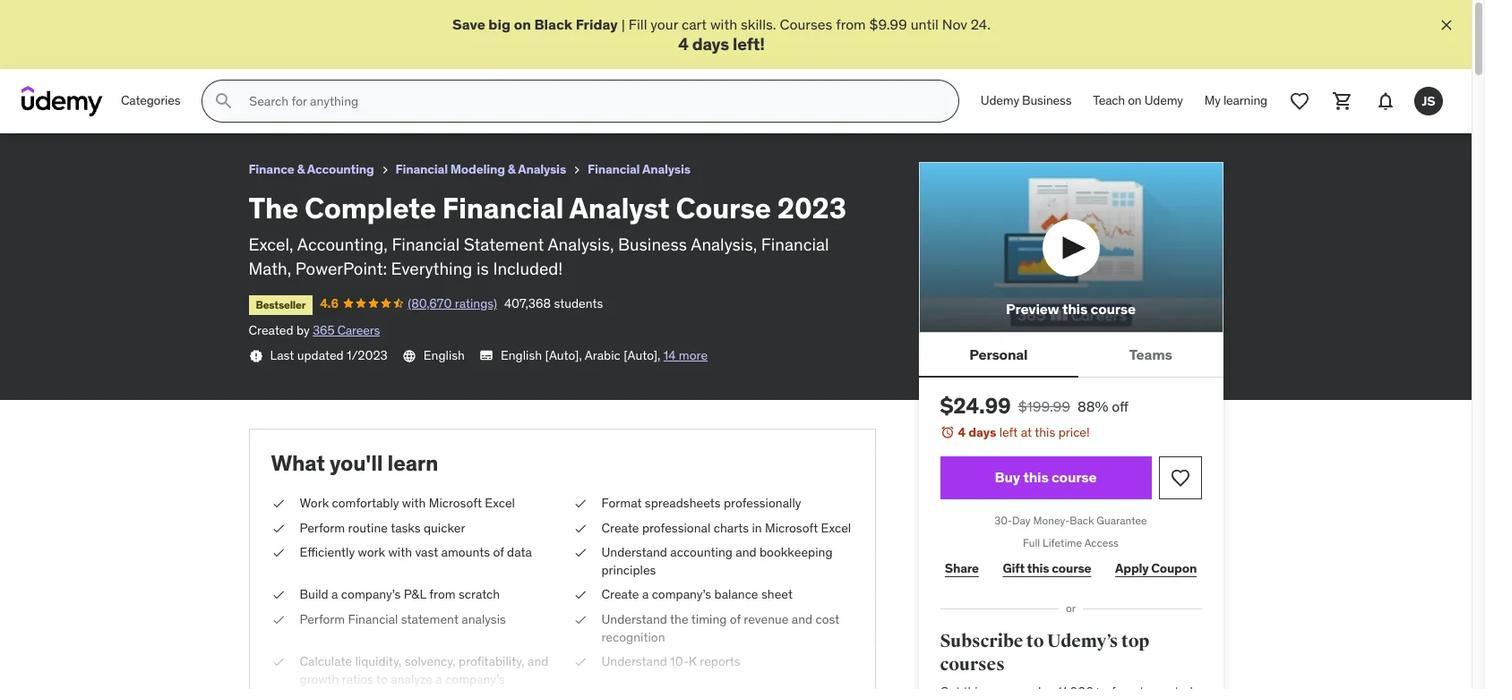 Task type: vqa. For each thing, say whether or not it's contained in the screenshot.
Chemistry for Condensed
no



Task type: describe. For each thing, give the bounding box(es) containing it.
my learning
[[1205, 93, 1268, 109]]

included!
[[493, 258, 563, 280]]

1 analysis, from the left
[[548, 234, 614, 256]]

xsmall image for perform financial statement analysis
[[271, 612, 285, 629]]

xsmall image for last updated 1/2023
[[249, 349, 263, 363]]

on inside "save big on black friday | fill your cart with skills. courses from $9.99 until nov 24. 4 days left!"
[[514, 15, 531, 33]]

work
[[300, 495, 329, 512]]

xsmall image for understand accounting and bookkeeping principles
[[573, 545, 587, 562]]

students
[[554, 295, 603, 311]]

balance
[[715, 587, 759, 603]]

1 vertical spatial from
[[429, 587, 456, 603]]

1/2023
[[347, 347, 388, 363]]

created
[[249, 323, 294, 339]]

professionally
[[724, 495, 802, 512]]

financial down 2023
[[761, 234, 829, 256]]

guarantee
[[1097, 514, 1148, 528]]

subscribe to udemy's top courses
[[940, 631, 1150, 677]]

business inside the complete financial analyst course 2023 excel, accounting, financial statement analysis, business analysis, financial math, powerpoint: everything is included!
[[618, 234, 687, 256]]

comfortably
[[332, 495, 399, 512]]

profitability,
[[459, 654, 525, 670]]

[auto]
[[624, 347, 658, 363]]

company's for p&l
[[341, 587, 401, 603]]

back
[[1070, 514, 1094, 528]]

gift
[[1003, 561, 1025, 577]]

1 horizontal spatial excel
[[821, 520, 851, 536]]

english [auto], arabic [auto] , 14 more
[[501, 347, 708, 363]]

accounting
[[671, 545, 733, 561]]

2 analysis, from the left
[[691, 234, 757, 256]]

close image
[[1438, 16, 1456, 34]]

(80,670
[[408, 295, 452, 311]]

you'll
[[330, 450, 383, 478]]

365
[[313, 323, 335, 339]]

xsmall image for format spreadsheets professionally
[[573, 495, 587, 513]]

in
[[752, 520, 762, 536]]

udemy image
[[22, 86, 103, 117]]

financial down build a company's p&l from scratch
[[348, 612, 398, 628]]

save big on black friday | fill your cart with skills. courses from $9.99 until nov 24. 4 days left!
[[452, 15, 991, 55]]

xsmall image for create professional charts in microsoft excel
[[573, 520, 587, 538]]

0 horizontal spatial of
[[493, 545, 504, 561]]

courses
[[780, 15, 833, 33]]

share button
[[940, 552, 984, 587]]

submit search image
[[214, 91, 235, 112]]

cost
[[816, 612, 840, 628]]

access
[[1085, 537, 1119, 550]]

financial analysis link
[[588, 159, 691, 181]]

more
[[679, 347, 708, 363]]

2 analysis from the left
[[642, 161, 691, 178]]

apply coupon button
[[1111, 552, 1202, 587]]

teach on udemy
[[1093, 93, 1183, 109]]

this for buy
[[1024, 469, 1049, 487]]

xsmall image for perform routine tasks quicker
[[271, 520, 285, 538]]

build
[[300, 587, 329, 603]]

create a company's balance sheet
[[602, 587, 793, 603]]

calculate
[[300, 654, 352, 670]]

1 & from the left
[[297, 161, 305, 178]]

complete
[[305, 190, 436, 227]]

work comfortably with microsoft excel
[[300, 495, 515, 512]]

understand for understand accounting and bookkeeping principles
[[602, 545, 668, 561]]

course for preview this course
[[1091, 300, 1136, 318]]

udemy business link
[[970, 80, 1083, 123]]

24.
[[971, 15, 991, 33]]

day
[[1013, 514, 1031, 528]]

routine
[[348, 520, 388, 536]]

vast
[[415, 545, 438, 561]]

this for preview
[[1063, 300, 1088, 318]]

xsmall image for understand 10-k reports
[[573, 654, 587, 672]]

1 udemy from the left
[[981, 93, 1020, 109]]

cart
[[682, 15, 707, 33]]

course language image
[[402, 349, 416, 363]]

10-
[[671, 654, 689, 670]]

a inside calculate liquidity, solvency, profitability, and growth ratios to analyze a company's performance
[[436, 672, 442, 688]]

wishlist image
[[1170, 468, 1191, 489]]

of inside "understand the timing of revenue and cost recognition"
[[730, 612, 741, 628]]

create professional charts in microsoft excel
[[602, 520, 851, 536]]

perform for perform financial statement analysis
[[300, 612, 345, 628]]

is
[[477, 258, 489, 280]]

$24.99
[[940, 393, 1011, 421]]

p&l
[[404, 587, 426, 603]]

bookkeeping
[[760, 545, 833, 561]]

fill
[[629, 15, 647, 33]]

this right at at the right bottom
[[1035, 425, 1056, 441]]

or
[[1066, 602, 1076, 615]]

lifetime
[[1043, 537, 1082, 550]]

create for create a company's balance sheet
[[602, 587, 639, 603]]

the complete financial analyst course 2023 excel, accounting, financial statement analysis, business analysis, financial math, powerpoint: everything is included!
[[249, 190, 847, 280]]

407,368
[[504, 295, 551, 311]]

accounting,
[[297, 234, 388, 256]]

14 more button
[[664, 347, 708, 365]]

careers
[[337, 323, 380, 339]]

days inside "save big on black friday | fill your cart with skills. courses from $9.99 until nov 24. 4 days left!"
[[692, 34, 729, 55]]

principles
[[602, 562, 656, 579]]

from inside "save big on black friday | fill your cart with skills. courses from $9.99 until nov 24. 4 days left!"
[[836, 15, 866, 33]]

perform routine tasks quicker
[[300, 520, 465, 536]]

30-
[[995, 514, 1013, 528]]

left!
[[733, 34, 765, 55]]

tasks
[[391, 520, 421, 536]]

personal
[[970, 346, 1028, 364]]

big
[[489, 15, 511, 33]]

a for create
[[642, 587, 649, 603]]

efficiently
[[300, 545, 355, 561]]

left
[[1000, 425, 1018, 441]]

company's for balance
[[652, 587, 712, 603]]

calculate liquidity, solvency, profitability, and growth ratios to analyze a company's performance
[[300, 654, 549, 690]]

udemy inside "link"
[[1145, 93, 1183, 109]]

price!
[[1059, 425, 1090, 441]]

financial inside the financial analysis link
[[588, 161, 640, 178]]

financial modeling & analysis
[[396, 161, 566, 178]]

growth
[[300, 672, 339, 688]]

with for excel
[[402, 495, 426, 512]]

updated
[[297, 347, 344, 363]]

format
[[602, 495, 642, 512]]

1 horizontal spatial business
[[1022, 93, 1072, 109]]

charts
[[714, 520, 749, 536]]

my learning link
[[1194, 80, 1279, 123]]

alarm image
[[940, 426, 955, 440]]

1 vertical spatial 4
[[958, 425, 966, 441]]

data
[[507, 545, 532, 561]]

efficiently work with vast amounts of data
[[300, 545, 532, 561]]

to inside subscribe to udemy's top courses
[[1027, 631, 1044, 654]]

finance
[[249, 161, 294, 178]]



Task type: locate. For each thing, give the bounding box(es) containing it.
xsmall image for work comfortably with microsoft excel
[[271, 495, 285, 513]]

1 vertical spatial and
[[792, 612, 813, 628]]

2 horizontal spatial and
[[792, 612, 813, 628]]

buy this course button
[[940, 457, 1152, 500]]

0 horizontal spatial a
[[332, 587, 338, 603]]

2 vertical spatial and
[[528, 654, 549, 670]]

what
[[271, 450, 325, 478]]

excel,
[[249, 234, 294, 256]]

perform for perform routine tasks quicker
[[300, 520, 345, 536]]

88%
[[1078, 398, 1109, 416]]

xsmall image for understand the timing of revenue and cost recognition
[[573, 612, 587, 629]]

perform
[[300, 520, 345, 536], [300, 612, 345, 628]]

0 vertical spatial and
[[736, 545, 757, 561]]

analyze
[[391, 672, 433, 688]]

understand down recognition
[[602, 654, 668, 670]]

sheet
[[762, 587, 793, 603]]

to inside calculate liquidity, solvency, profitability, and growth ratios to analyze a company's performance
[[376, 672, 388, 688]]

0 horizontal spatial &
[[297, 161, 305, 178]]

1 vertical spatial course
[[1052, 469, 1097, 487]]

2 horizontal spatial a
[[642, 587, 649, 603]]

& right finance
[[297, 161, 305, 178]]

this right buy
[[1024, 469, 1049, 487]]

company's up the
[[652, 587, 712, 603]]

and inside calculate liquidity, solvency, profitability, and growth ratios to analyze a company's performance
[[528, 654, 549, 670]]

0 vertical spatial on
[[514, 15, 531, 33]]

notifications image
[[1375, 91, 1397, 112]]

2 & from the left
[[508, 161, 516, 178]]

2 understand from the top
[[602, 612, 668, 628]]

teach on udemy link
[[1083, 80, 1194, 123]]

english
[[424, 347, 465, 363], [501, 347, 542, 363]]

of left the data
[[493, 545, 504, 561]]

excel
[[485, 495, 515, 512], [821, 520, 851, 536]]

a down principles
[[642, 587, 649, 603]]

create
[[602, 520, 639, 536], [602, 587, 639, 603]]

reports
[[700, 654, 741, 670]]

with down tasks
[[388, 545, 412, 561]]

analysis up analyst
[[642, 161, 691, 178]]

to left udemy's
[[1027, 631, 1044, 654]]

financial analysis
[[588, 161, 691, 178]]

statement
[[401, 612, 459, 628]]

0 vertical spatial to
[[1027, 631, 1044, 654]]

ratios
[[342, 672, 374, 688]]

365 careers link
[[313, 323, 380, 339]]

0 vertical spatial with
[[710, 15, 738, 33]]

0 vertical spatial excel
[[485, 495, 515, 512]]

days left left
[[969, 425, 997, 441]]

understand up recognition
[[602, 612, 668, 628]]

shopping cart with 0 items image
[[1332, 91, 1354, 112]]

a for build
[[332, 587, 338, 603]]

microsoft up bookkeeping
[[765, 520, 818, 536]]

xsmall image
[[378, 163, 392, 178], [570, 163, 584, 178], [271, 495, 285, 513], [271, 545, 285, 562], [573, 545, 587, 562], [573, 587, 587, 605], [573, 612, 587, 629]]

2 vertical spatial course
[[1052, 561, 1092, 577]]

0 horizontal spatial from
[[429, 587, 456, 603]]

company's down profitability,
[[445, 672, 505, 688]]

create down format
[[602, 520, 639, 536]]

course
[[1091, 300, 1136, 318], [1052, 469, 1097, 487], [1052, 561, 1092, 577]]

1 horizontal spatial analysis,
[[691, 234, 757, 256]]

of
[[493, 545, 504, 561], [730, 612, 741, 628]]

and right profitability,
[[528, 654, 549, 670]]

company's inside calculate liquidity, solvency, profitability, and growth ratios to analyze a company's performance
[[445, 672, 505, 688]]

1 vertical spatial on
[[1128, 93, 1142, 109]]

microsoft up quicker
[[429, 495, 482, 512]]

last updated 1/2023
[[270, 347, 388, 363]]

on right the big
[[514, 15, 531, 33]]

this right preview
[[1063, 300, 1088, 318]]

teams
[[1130, 346, 1173, 364]]

financial modeling & analysis link
[[396, 159, 566, 181]]

financial up everything
[[392, 234, 460, 256]]

perform up efficiently
[[300, 520, 345, 536]]

2 perform from the top
[[300, 612, 345, 628]]

excel up the data
[[485, 495, 515, 512]]

2 english from the left
[[501, 347, 542, 363]]

3 understand from the top
[[602, 654, 668, 670]]

1 vertical spatial excel
[[821, 520, 851, 536]]

0 vertical spatial days
[[692, 34, 729, 55]]

analysis, down 'course'
[[691, 234, 757, 256]]

create for create professional charts in microsoft excel
[[602, 520, 639, 536]]

learning
[[1224, 93, 1268, 109]]

0 vertical spatial from
[[836, 15, 866, 33]]

english for english [auto], arabic [auto] , 14 more
[[501, 347, 542, 363]]

a right build
[[332, 587, 338, 603]]

with right cart
[[710, 15, 738, 33]]

,
[[658, 347, 661, 363]]

1 horizontal spatial analysis
[[642, 161, 691, 178]]

understand
[[602, 545, 668, 561], [602, 612, 668, 628], [602, 654, 668, 670]]

course for gift this course
[[1052, 561, 1092, 577]]

and inside "understand the timing of revenue and cost recognition"
[[792, 612, 813, 628]]

0 horizontal spatial analysis
[[518, 161, 566, 178]]

xsmall image for build a company's p&l from scratch
[[271, 587, 285, 605]]

0 horizontal spatial analysis,
[[548, 234, 614, 256]]

xsmall image
[[249, 349, 263, 363], [573, 495, 587, 513], [271, 520, 285, 538], [573, 520, 587, 538], [271, 587, 285, 605], [271, 612, 285, 629], [271, 654, 285, 672], [573, 654, 587, 672]]

0 horizontal spatial on
[[514, 15, 531, 33]]

everything
[[391, 258, 473, 280]]

closed captions image
[[479, 349, 494, 363]]

1 vertical spatial business
[[618, 234, 687, 256]]

1 horizontal spatial of
[[730, 612, 741, 628]]

apply coupon
[[1116, 561, 1197, 577]]

teach
[[1093, 93, 1125, 109]]

1 perform from the top
[[300, 520, 345, 536]]

and left cost
[[792, 612, 813, 628]]

analysis inside 'link'
[[518, 161, 566, 178]]

with
[[710, 15, 738, 33], [402, 495, 426, 512], [388, 545, 412, 561]]

1 horizontal spatial on
[[1128, 93, 1142, 109]]

& right modeling
[[508, 161, 516, 178]]

quicker
[[424, 520, 465, 536]]

0 horizontal spatial days
[[692, 34, 729, 55]]

bestseller
[[256, 298, 306, 311]]

1 english from the left
[[424, 347, 465, 363]]

with for amounts
[[388, 545, 412, 561]]

understand for understand 10-k reports
[[602, 654, 668, 670]]

format spreadsheets professionally
[[602, 495, 802, 512]]

on right teach
[[1128, 93, 1142, 109]]

full
[[1023, 537, 1040, 550]]

2 create from the top
[[602, 587, 639, 603]]

wishlist image
[[1289, 91, 1311, 112]]

1 analysis from the left
[[518, 161, 566, 178]]

2023
[[778, 190, 847, 227]]

subscribe
[[940, 631, 1023, 654]]

business left teach
[[1022, 93, 1072, 109]]

xsmall image for create a company's balance sheet
[[573, 587, 587, 605]]

1 vertical spatial to
[[376, 672, 388, 688]]

0 horizontal spatial udemy
[[981, 93, 1020, 109]]

save
[[452, 15, 485, 33]]

1 horizontal spatial &
[[508, 161, 516, 178]]

and inside understand accounting and bookkeeping principles
[[736, 545, 757, 561]]

excel up bookkeeping
[[821, 520, 851, 536]]

0 horizontal spatial english
[[424, 347, 465, 363]]

financial
[[396, 161, 448, 178], [588, 161, 640, 178], [442, 190, 564, 227], [392, 234, 460, 256], [761, 234, 829, 256], [348, 612, 398, 628]]

categories button
[[110, 80, 191, 123]]

0 horizontal spatial to
[[376, 672, 388, 688]]

1 vertical spatial with
[[402, 495, 426, 512]]

0 horizontal spatial and
[[528, 654, 549, 670]]

course down lifetime
[[1052, 561, 1092, 577]]

udemy business
[[981, 93, 1072, 109]]

nov
[[942, 15, 968, 33]]

understand up principles
[[602, 545, 668, 561]]

financial inside the financial modeling & analysis 'link'
[[396, 161, 448, 178]]

english right closed captions "image"
[[501, 347, 542, 363]]

4 down cart
[[678, 34, 689, 55]]

analysis right modeling
[[518, 161, 566, 178]]

and down "in"
[[736, 545, 757, 561]]

udemy down 24.
[[981, 93, 1020, 109]]

personal button
[[919, 334, 1079, 377]]

0 horizontal spatial microsoft
[[429, 495, 482, 512]]

xsmall image for efficiently work with vast amounts of data
[[271, 545, 285, 562]]

0 vertical spatial course
[[1091, 300, 1136, 318]]

2 udemy from the left
[[1145, 93, 1183, 109]]

with inside "save big on black friday | fill your cart with skills. courses from $9.99 until nov 24. 4 days left!"
[[710, 15, 738, 33]]

a
[[332, 587, 338, 603], [642, 587, 649, 603], [436, 672, 442, 688]]

analyst
[[570, 190, 670, 227]]

to
[[1027, 631, 1044, 654], [376, 672, 388, 688]]

analysis
[[462, 612, 506, 628]]

finance & accounting link
[[249, 159, 374, 181]]

4
[[678, 34, 689, 55], [958, 425, 966, 441]]

gift this course
[[1003, 561, 1092, 577]]

perform down build
[[300, 612, 345, 628]]

this
[[1063, 300, 1088, 318], [1035, 425, 1056, 441], [1024, 469, 1049, 487], [1028, 561, 1050, 577]]

and
[[736, 545, 757, 561], [792, 612, 813, 628], [528, 654, 549, 670]]

on inside "teach on udemy" "link"
[[1128, 93, 1142, 109]]

0 horizontal spatial company's
[[341, 587, 401, 603]]

0 vertical spatial understand
[[602, 545, 668, 561]]

1 vertical spatial microsoft
[[765, 520, 818, 536]]

Search for anything text field
[[246, 86, 937, 117]]

categories
[[121, 93, 180, 109]]

perform financial statement analysis
[[300, 612, 506, 628]]

english right course language image
[[424, 347, 465, 363]]

course
[[676, 190, 771, 227]]

understand inside understand accounting and bookkeeping principles
[[602, 545, 668, 561]]

spreadsheets
[[645, 495, 721, 512]]

this for gift
[[1028, 561, 1050, 577]]

understand inside "understand the timing of revenue and cost recognition"
[[602, 612, 668, 628]]

1 understand from the top
[[602, 545, 668, 561]]

company's up perform financial statement analysis at the bottom
[[341, 587, 401, 603]]

1 horizontal spatial and
[[736, 545, 757, 561]]

preview this course
[[1006, 300, 1136, 318]]

4 right alarm image
[[958, 425, 966, 441]]

1 horizontal spatial microsoft
[[765, 520, 818, 536]]

understand accounting and bookkeeping principles
[[602, 545, 833, 579]]

1 vertical spatial days
[[969, 425, 997, 441]]

1 horizontal spatial to
[[1027, 631, 1044, 654]]

performance
[[300, 689, 372, 690]]

& inside 'link'
[[508, 161, 516, 178]]

understand for understand the timing of revenue and cost recognition
[[602, 612, 668, 628]]

0 horizontal spatial 4
[[678, 34, 689, 55]]

1 horizontal spatial from
[[836, 15, 866, 33]]

4 days left at this price!
[[958, 425, 1090, 441]]

1 horizontal spatial days
[[969, 425, 997, 441]]

0 vertical spatial create
[[602, 520, 639, 536]]

with up tasks
[[402, 495, 426, 512]]

1 vertical spatial understand
[[602, 612, 668, 628]]

what you'll learn
[[271, 450, 438, 478]]

teams button
[[1079, 334, 1224, 377]]

financial up statement
[[442, 190, 564, 227]]

build a company's p&l from scratch
[[300, 587, 500, 603]]

from right p&l
[[429, 587, 456, 603]]

407,368 students
[[504, 295, 603, 311]]

1 create from the top
[[602, 520, 639, 536]]

2 horizontal spatial company's
[[652, 587, 712, 603]]

0 vertical spatial perform
[[300, 520, 345, 536]]

tab list
[[919, 334, 1224, 379]]

|
[[622, 15, 625, 33]]

course up back
[[1052, 469, 1097, 487]]

business down analyst
[[618, 234, 687, 256]]

0 vertical spatial microsoft
[[429, 495, 482, 512]]

understand 10-k reports
[[602, 654, 741, 670]]

created by 365 careers
[[249, 323, 380, 339]]

english for english
[[424, 347, 465, 363]]

1 horizontal spatial a
[[436, 672, 442, 688]]

0 vertical spatial 4
[[678, 34, 689, 55]]

this right gift
[[1028, 561, 1050, 577]]

4 inside "save big on black friday | fill your cart with skills. courses from $9.99 until nov 24. 4 days left!"
[[678, 34, 689, 55]]

udemy left my on the right top
[[1145, 93, 1183, 109]]

recognition
[[602, 629, 665, 646]]

0 vertical spatial of
[[493, 545, 504, 561]]

1 horizontal spatial udemy
[[1145, 93, 1183, 109]]

course for buy this course
[[1052, 469, 1097, 487]]

to down liquidity,
[[376, 672, 388, 688]]

black
[[534, 15, 573, 33]]

1 vertical spatial perform
[[300, 612, 345, 628]]

solvency,
[[405, 654, 456, 670]]

1 horizontal spatial english
[[501, 347, 542, 363]]

1 horizontal spatial company's
[[445, 672, 505, 688]]

from left $9.99
[[836, 15, 866, 33]]

$9.99
[[870, 15, 908, 33]]

modeling
[[451, 161, 505, 178]]

a down solvency,
[[436, 672, 442, 688]]

ratings)
[[455, 295, 497, 311]]

days down cart
[[692, 34, 729, 55]]

0 horizontal spatial excel
[[485, 495, 515, 512]]

1 vertical spatial of
[[730, 612, 741, 628]]

last
[[270, 347, 294, 363]]

0 horizontal spatial business
[[618, 234, 687, 256]]

tab list containing personal
[[919, 334, 1224, 379]]

of down the "balance"
[[730, 612, 741, 628]]

1 horizontal spatial 4
[[958, 425, 966, 441]]

financial up analyst
[[588, 161, 640, 178]]

friday
[[576, 15, 618, 33]]

on
[[514, 15, 531, 33], [1128, 93, 1142, 109]]

0 vertical spatial business
[[1022, 93, 1072, 109]]

analysis, down analyst
[[548, 234, 614, 256]]

course up teams at the right bottom
[[1091, 300, 1136, 318]]

finance & accounting
[[249, 161, 374, 178]]

1 vertical spatial create
[[602, 587, 639, 603]]

scratch
[[459, 587, 500, 603]]

preview this course button
[[919, 162, 1224, 334]]

4.6
[[320, 295, 339, 311]]

xsmall image for calculate liquidity, solvency, profitability, and growth ratios to analyze a company's performance
[[271, 654, 285, 672]]

2 vertical spatial with
[[388, 545, 412, 561]]

the
[[249, 190, 298, 227]]

revenue
[[744, 612, 789, 628]]

financial left modeling
[[396, 161, 448, 178]]

accounting
[[307, 161, 374, 178]]

create down principles
[[602, 587, 639, 603]]

2 vertical spatial understand
[[602, 654, 668, 670]]



